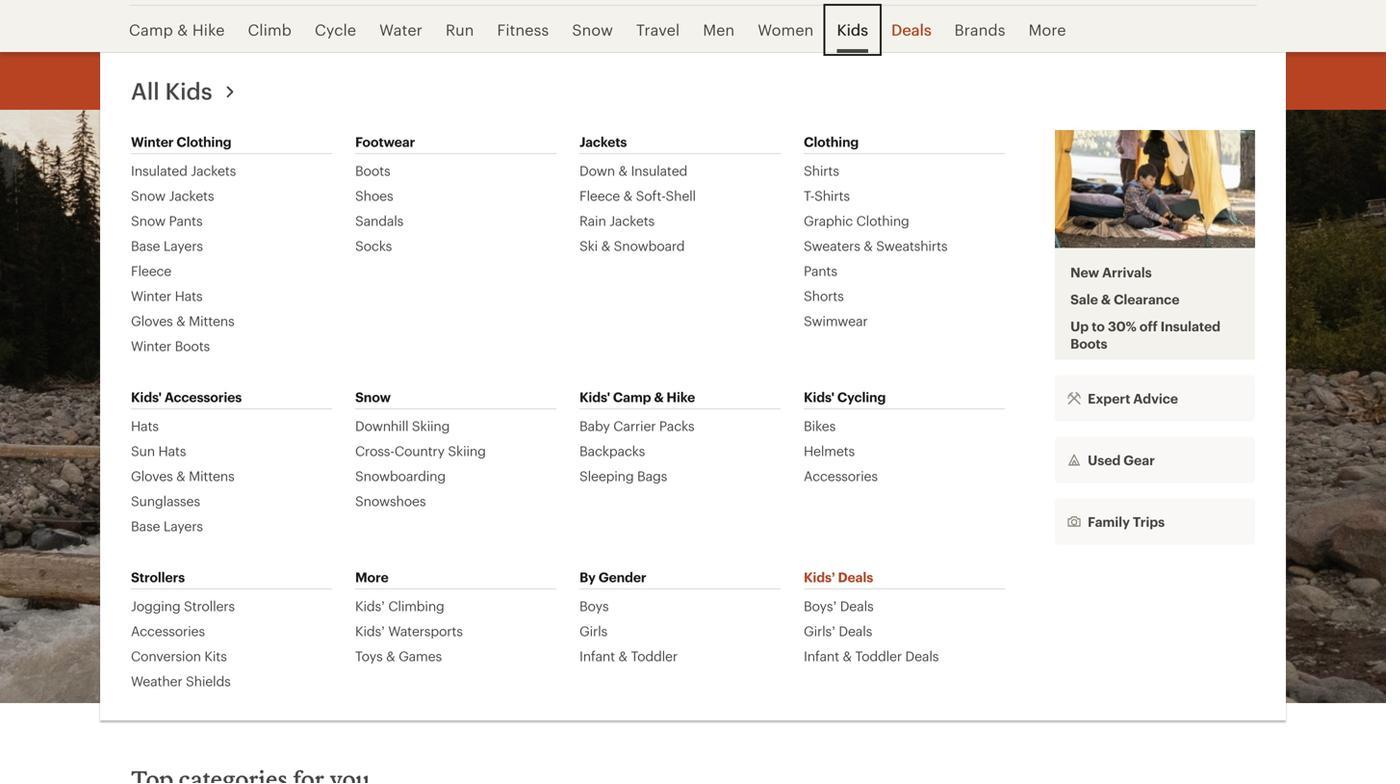 Task type: vqa. For each thing, say whether or not it's contained in the screenshot.


Task type: locate. For each thing, give the bounding box(es) containing it.
snowboarding
[[355, 468, 446, 484]]

more
[[1029, 21, 1067, 39], [355, 569, 389, 585]]

ski
[[580, 238, 598, 253]]

gloves & mittens link up sunglasses link on the bottom left of the page
[[131, 467, 235, 484]]

0 horizontal spatial infant
[[580, 648, 615, 664]]

kids left deals dropdown button
[[837, 21, 869, 39]]

winter up insulated jackets link
[[131, 134, 174, 149]]

snowshoes
[[355, 493, 426, 509]]

gloves & mittens link
[[131, 312, 235, 329], [131, 467, 235, 484]]

skiing
[[412, 418, 450, 433], [448, 443, 486, 458]]

snow up downhill at the bottom left
[[355, 389, 391, 405]]

year.
[[671, 410, 715, 433]]

0 horizontal spatial to
[[618, 307, 665, 369]]

1 gloves & mittens link from the top
[[131, 312, 235, 329]]

layers down sunglasses
[[164, 518, 203, 534]]

off for 50%
[[788, 307, 853, 369]]

hike inside the camp & hike dropdown button
[[193, 21, 225, 39]]

1 vertical spatial winter
[[131, 288, 171, 303]]

& inside dropdown button
[[178, 21, 188, 39]]

1 vertical spatial kids
[[165, 77, 212, 104]]

strollers up "jogging"
[[131, 569, 185, 585]]

1 vertical spatial more
[[355, 569, 389, 585]]

base down sunglasses link on the bottom left of the page
[[131, 518, 160, 534]]

& inside hats sun hats gloves & mittens sunglasses base layers
[[176, 468, 186, 484]]

skiing right country
[[448, 443, 486, 458]]

1 horizontal spatial fleece
[[580, 188, 620, 203]]

& inside insulated jackets snow jackets snow pants base layers fleece winter hats gloves & mittens winter boots
[[176, 313, 186, 328]]

0 horizontal spatial insulated
[[131, 163, 188, 178]]

off
[[788, 307, 853, 369], [1140, 318, 1158, 334]]

boots shoes sandals socks
[[355, 163, 404, 253]]

up inside 'up to 30% off insulated boots'
[[1071, 318, 1089, 334]]

sleeping
[[580, 468, 634, 484]]

to for 30%
[[1092, 318, 1106, 334]]

1 horizontal spatial accessories link
[[804, 467, 878, 484]]

fleece down down at the top left
[[580, 188, 620, 203]]

accessories
[[164, 389, 242, 405], [804, 468, 878, 484], [131, 623, 205, 639]]

base layers link down sunglasses link on the bottom left of the page
[[131, 517, 203, 535]]

2 winter from the top
[[131, 288, 171, 303]]

winter down the fleece link
[[131, 288, 171, 303]]

base up the fleece link
[[131, 238, 160, 253]]

1 horizontal spatial pants
[[804, 263, 838, 278]]

pants link
[[804, 262, 838, 279]]

2 horizontal spatial kids'
[[804, 389, 835, 405]]

shirts t-shirts graphic clothing sweaters & sweatshirts pants shorts swimwear
[[804, 163, 948, 328]]

0 vertical spatial kids
[[837, 21, 869, 39]]

infant & toddler deals link
[[804, 647, 939, 665]]

strollers up the kits
[[184, 598, 235, 614]]

2 kids' from the left
[[580, 389, 610, 405]]

0 vertical spatial new
[[1071, 264, 1100, 280]]

camp & hike button
[[129, 6, 236, 54]]

plus
[[615, 385, 653, 408]]

backpacks
[[580, 443, 645, 458]]

2 horizontal spatial the
[[952, 385, 982, 408]]

infant & toddler link
[[580, 647, 678, 665]]

1 horizontal spatial to
[[1092, 318, 1106, 334]]

skiing up "cross-country skiing" link
[[412, 418, 450, 433]]

1 vertical spatial accessories link
[[131, 622, 205, 640]]

layers
[[164, 238, 203, 253], [164, 518, 203, 534]]

kids inside dropdown button
[[837, 21, 869, 39]]

base layers link down snow pants link
[[131, 237, 203, 254]]

0 vertical spatial gloves
[[131, 313, 173, 328]]

mittens inside hats sun hats gloves & mittens sunglasses base layers
[[189, 468, 235, 484]]

1 toddler from the left
[[631, 648, 678, 664]]

boys
[[580, 598, 609, 614]]

0 vertical spatial winter
[[131, 134, 174, 149]]

0 vertical spatial hats
[[175, 288, 203, 303]]

arrivals
[[1103, 264, 1153, 280]]

up down sale
[[1071, 318, 1089, 334]]

snow
[[451, 385, 499, 408]]

fleece
[[580, 188, 620, 203], [131, 263, 172, 278]]

new inside new snow markdowns plus clothing and gear for the rest of the year.
[[405, 385, 446, 408]]

insulated inside 'up to 30% off insulated boots'
[[1161, 318, 1221, 334]]

1 horizontal spatial up
[[1071, 318, 1089, 334]]

snowboard
[[614, 238, 685, 253]]

footwear link
[[355, 130, 415, 153]]

2 vertical spatial kids'
[[355, 623, 385, 639]]

girls' deals link
[[804, 622, 873, 640]]

2 gloves & mittens link from the top
[[131, 467, 235, 484]]

toddler inside boys girls infant & toddler
[[631, 648, 678, 664]]

boots up kids' accessories
[[175, 338, 210, 353]]

helmets link
[[804, 442, 855, 459]]

1 horizontal spatial kids'
[[580, 389, 610, 405]]

clothing up insulated jackets link
[[177, 134, 232, 149]]

0 horizontal spatial boots
[[175, 338, 210, 353]]

boots inside 'up to 30% off insulated boots'
[[1071, 336, 1108, 351]]

fleece up winter hats link
[[131, 263, 172, 278]]

1 horizontal spatial infant
[[804, 648, 840, 664]]

accessories link up conversion
[[131, 622, 205, 640]]

kids' up toys at the bottom left of page
[[355, 623, 385, 639]]

layers down snow pants link
[[164, 238, 203, 253]]

insulated inside insulated jackets snow jackets snow pants base layers fleece winter hats gloves & mittens winter boots
[[131, 163, 188, 178]]

1 layers from the top
[[164, 238, 203, 253]]

hike up year.
[[667, 389, 696, 405]]

to
[[618, 307, 665, 369], [1092, 318, 1106, 334]]

& inside boys girls infant & toddler
[[619, 648, 628, 664]]

camp
[[129, 21, 173, 39], [613, 389, 651, 405]]

hats up winter boots link
[[175, 288, 203, 303]]

run
[[446, 21, 474, 39]]

more inside dropdown button
[[1029, 21, 1067, 39]]

1 horizontal spatial insulated
[[631, 163, 688, 178]]

1 base from the top
[[131, 238, 160, 253]]

mittens up sunglasses link on the bottom left of the page
[[189, 468, 235, 484]]

the right for
[[854, 385, 884, 408]]

winter clothing link
[[131, 130, 232, 153]]

the right 'of'
[[952, 385, 982, 408]]

0 vertical spatial kids'
[[804, 569, 836, 585]]

2 base layers link from the top
[[131, 517, 203, 535]]

0 vertical spatial skiing
[[412, 418, 450, 433]]

men button
[[692, 6, 747, 54]]

new inside all kids 'banner'
[[1071, 264, 1100, 280]]

2 horizontal spatial boots
[[1071, 336, 1108, 351]]

& inside kids' climbing kids' watersports toys & games
[[386, 648, 395, 664]]

with sunshine lighting up their tent, three kids greet the morning after a good night's sleep. image
[[1056, 130, 1256, 248]]

jackets inside down & insulated fleece & soft-shell rain jackets ski & snowboard
[[610, 213, 655, 228]]

up to 30% off insulated boots link
[[1071, 317, 1241, 352]]

gender
[[599, 569, 647, 585]]

sunglasses link
[[131, 492, 200, 510]]

snow button
[[561, 6, 625, 54]]

1 vertical spatial kids'
[[355, 598, 385, 614]]

kids' inside kids' deals link
[[804, 569, 836, 585]]

snow
[[572, 21, 614, 39], [131, 188, 166, 203], [131, 213, 166, 228], [355, 389, 391, 405]]

accessories link down helmets link
[[804, 467, 878, 484]]

2 mittens from the top
[[189, 468, 235, 484]]

1 horizontal spatial camp
[[613, 389, 651, 405]]

0 vertical spatial layers
[[164, 238, 203, 253]]

0 horizontal spatial fleece
[[131, 263, 172, 278]]

accessories link
[[804, 467, 878, 484], [131, 622, 205, 640]]

up up markdowns
[[534, 307, 606, 369]]

kids' for kids' climbing kids' watersports toys & games
[[355, 598, 385, 614]]

to left 30%
[[1092, 318, 1106, 334]]

0 horizontal spatial accessories link
[[131, 622, 205, 640]]

base inside hats sun hats gloves & mittens sunglasses base layers
[[131, 518, 160, 534]]

kids' camp & hike link
[[580, 385, 696, 408]]

boys'
[[804, 598, 837, 614]]

strollers link
[[131, 565, 185, 588]]

1 vertical spatial base layers link
[[131, 517, 203, 535]]

rest
[[889, 385, 924, 408]]

1 horizontal spatial kids
[[837, 21, 869, 39]]

1 vertical spatial fleece
[[131, 263, 172, 278]]

1 vertical spatial strollers
[[184, 598, 235, 614]]

insulated up soft-
[[631, 163, 688, 178]]

kits
[[205, 648, 227, 664]]

0 vertical spatial base
[[131, 238, 160, 253]]

3 kids' from the left
[[804, 389, 835, 405]]

mittens up winter boots link
[[189, 313, 235, 328]]

used gear
[[1088, 452, 1156, 467]]

0 vertical spatial pants
[[169, 213, 203, 228]]

hats link
[[131, 417, 159, 434]]

1 mittens from the top
[[189, 313, 235, 328]]

0 vertical spatial hike
[[193, 21, 225, 39]]

new for new snow markdowns plus clothing and gear for the rest of the year.
[[405, 385, 446, 408]]

off down "shorts" link
[[788, 307, 853, 369]]

more right brands
[[1029, 21, 1067, 39]]

0 vertical spatial more
[[1029, 21, 1067, 39]]

deals
[[892, 21, 932, 39], [838, 569, 874, 585], [841, 598, 874, 614], [839, 623, 873, 639], [906, 648, 939, 664]]

clearance
[[1114, 291, 1180, 307]]

climbing
[[388, 598, 445, 614]]

1 horizontal spatial toddler
[[856, 648, 902, 664]]

0 vertical spatial mittens
[[189, 313, 235, 328]]

clothing up sweaters & sweatshirts link
[[857, 213, 910, 228]]

hats right sun
[[158, 443, 186, 458]]

a hiker on a log bridge. text reads, up to 50% off. image
[[0, 110, 1387, 703]]

off right 30%
[[1140, 318, 1158, 334]]

accessories down helmets link
[[804, 468, 878, 484]]

0 horizontal spatial hike
[[193, 21, 225, 39]]

0 vertical spatial base layers link
[[131, 237, 203, 254]]

accessories down winter boots link
[[164, 389, 242, 405]]

water
[[380, 21, 423, 39]]

1 horizontal spatial boots
[[355, 163, 391, 178]]

kids'
[[804, 569, 836, 585], [355, 598, 385, 614], [355, 623, 385, 639]]

hats inside insulated jackets snow jackets snow pants base layers fleece winter hats gloves & mittens winter boots
[[175, 288, 203, 303]]

insulated jackets link
[[131, 162, 236, 179]]

the
[[854, 385, 884, 408], [952, 385, 982, 408], [679, 474, 703, 492]]

advice
[[1134, 390, 1179, 406]]

boots up "shoes"
[[355, 163, 391, 178]]

girls link
[[580, 622, 608, 640]]

1 horizontal spatial more
[[1029, 21, 1067, 39]]

1 vertical spatial base
[[131, 518, 160, 534]]

pants down snow jackets link
[[169, 213, 203, 228]]

hike left climb
[[193, 21, 225, 39]]

1 kids' from the left
[[131, 389, 162, 405]]

1 vertical spatial mittens
[[189, 468, 235, 484]]

2 vertical spatial winter
[[131, 338, 171, 353]]

kids' up bikes link
[[804, 389, 835, 405]]

women button
[[747, 6, 826, 54]]

kids
[[837, 21, 869, 39], [165, 77, 212, 104]]

jackets up ski & snowboard link
[[610, 213, 655, 228]]

winter inside 'link'
[[131, 134, 174, 149]]

0 horizontal spatial up
[[534, 307, 606, 369]]

base layers link
[[131, 237, 203, 254], [131, 517, 203, 535]]

2 gloves from the top
[[131, 468, 173, 484]]

2 base from the top
[[131, 518, 160, 534]]

all kids
[[131, 77, 212, 104]]

1 horizontal spatial new
[[1071, 264, 1100, 280]]

new
[[1071, 264, 1100, 280], [405, 385, 446, 408]]

more up kids' climbing link
[[355, 569, 389, 585]]

gloves inside hats sun hats gloves & mittens sunglasses base layers
[[131, 468, 173, 484]]

new up downhill skiing link
[[405, 385, 446, 408]]

0 vertical spatial gloves & mittens link
[[131, 312, 235, 329]]

0 horizontal spatial camp
[[129, 21, 173, 39]]

girls'
[[804, 623, 836, 639]]

to inside 'up to 30% off insulated boots'
[[1092, 318, 1106, 334]]

2 vertical spatial accessories
[[131, 623, 205, 639]]

gloves down winter hats link
[[131, 313, 173, 328]]

shorts link
[[804, 287, 844, 304]]

the right shop
[[679, 474, 703, 492]]

strollers
[[131, 569, 185, 585], [184, 598, 235, 614]]

0 horizontal spatial toddler
[[631, 648, 678, 664]]

0 horizontal spatial kids'
[[131, 389, 162, 405]]

pants up shorts
[[804, 263, 838, 278]]

1 winter from the top
[[131, 134, 174, 149]]

1 vertical spatial accessories
[[804, 468, 878, 484]]

jackets
[[580, 134, 627, 149], [191, 163, 236, 178], [169, 188, 214, 203], [610, 213, 655, 228]]

infant down girls'
[[804, 648, 840, 664]]

1 gloves from the top
[[131, 313, 173, 328]]

infant down 'girls'
[[580, 648, 615, 664]]

gear
[[777, 385, 819, 408]]

2 layers from the top
[[164, 518, 203, 534]]

insulated
[[131, 163, 188, 178], [631, 163, 688, 178], [1161, 318, 1221, 334]]

0 horizontal spatial pants
[[169, 213, 203, 228]]

infant inside boys girls infant & toddler
[[580, 648, 615, 664]]

gloves down sun hats link
[[131, 468, 173, 484]]

0 vertical spatial fleece
[[580, 188, 620, 203]]

shirts up graphic
[[815, 188, 850, 203]]

kids' for kids' cycling
[[804, 389, 835, 405]]

winter down winter hats link
[[131, 338, 171, 353]]

1 vertical spatial shirts
[[815, 188, 850, 203]]

off inside 'up to 30% off insulated boots'
[[1140, 318, 1158, 334]]

hike inside the kids' camp & hike link
[[667, 389, 696, 405]]

accessories up conversion
[[131, 623, 205, 639]]

0 horizontal spatial new
[[405, 385, 446, 408]]

0 vertical spatial strollers
[[131, 569, 185, 585]]

carrier
[[614, 418, 656, 433]]

snow left travel
[[572, 21, 614, 39]]

kids' up hats link
[[131, 389, 162, 405]]

pants
[[169, 213, 203, 228], [804, 263, 838, 278]]

new up sale
[[1071, 264, 1100, 280]]

of
[[928, 385, 947, 408]]

kids right all
[[165, 77, 212, 104]]

new arrivals
[[1071, 264, 1153, 280]]

2 vertical spatial hats
[[158, 443, 186, 458]]

1 infant from the left
[[580, 648, 615, 664]]

1 horizontal spatial off
[[1140, 318, 1158, 334]]

sandals link
[[355, 212, 404, 229]]

clothing inside shirts t-shirts graphic clothing sweaters & sweatshirts pants shorts swimwear
[[857, 213, 910, 228]]

1 vertical spatial pants
[[804, 263, 838, 278]]

0 horizontal spatial the
[[679, 474, 703, 492]]

1 vertical spatial gloves
[[131, 468, 173, 484]]

ski & snowboard link
[[580, 237, 685, 254]]

insulated down clearance
[[1161, 318, 1221, 334]]

jogging
[[131, 598, 181, 614]]

gloves & mittens link up winter boots link
[[131, 312, 235, 329]]

0 horizontal spatial off
[[788, 307, 853, 369]]

sun hats link
[[131, 442, 186, 459]]

bikes helmets accessories
[[804, 418, 878, 484]]

deals inside dropdown button
[[892, 21, 932, 39]]

strollers inside jogging strollers accessories conversion kits weather shields
[[184, 598, 235, 614]]

kids' up baby
[[580, 389, 610, 405]]

kids' camp & hike
[[580, 389, 696, 405]]

kids' watersports link
[[355, 622, 463, 640]]

1 vertical spatial hike
[[667, 389, 696, 405]]

sunglasses
[[131, 493, 200, 509]]

trips
[[1133, 514, 1165, 529]]

footwear
[[355, 134, 415, 149]]

to up kids' camp & hike
[[618, 307, 665, 369]]

deals
[[707, 474, 745, 492]]

snow link
[[355, 385, 391, 408]]

1 vertical spatial layers
[[164, 518, 203, 534]]

kids' for kids' camp & hike
[[580, 389, 610, 405]]

jackets up down at the top left
[[580, 134, 627, 149]]

kids' left climbing at the bottom of the page
[[355, 598, 385, 614]]

accessories inside jogging strollers accessories conversion kits weather shields
[[131, 623, 205, 639]]

kids' up boys'
[[804, 569, 836, 585]]

gloves
[[131, 313, 173, 328], [131, 468, 173, 484]]

new arrivals link
[[1071, 263, 1153, 281]]

1 vertical spatial gloves & mittens link
[[131, 467, 235, 484]]

insulated up snow jackets link
[[131, 163, 188, 178]]

camp up carrier
[[613, 389, 651, 405]]

shirts up t-shirts link
[[804, 163, 840, 178]]

2 toddler from the left
[[856, 648, 902, 664]]

1 horizontal spatial hike
[[667, 389, 696, 405]]

up for up to 50% off
[[534, 307, 606, 369]]

2 horizontal spatial insulated
[[1161, 318, 1221, 334]]

boots down sale
[[1071, 336, 1108, 351]]

0 vertical spatial camp
[[129, 21, 173, 39]]

hats up sun
[[131, 418, 159, 433]]

camp up all
[[129, 21, 173, 39]]

bags
[[638, 468, 668, 484]]

2 infant from the left
[[804, 648, 840, 664]]

1 vertical spatial new
[[405, 385, 446, 408]]



Task type: describe. For each thing, give the bounding box(es) containing it.
water button
[[368, 6, 434, 54]]

fleece link
[[131, 262, 172, 279]]

off for 30%
[[1140, 318, 1158, 334]]

snow pants link
[[131, 212, 203, 229]]

mittens inside insulated jackets snow jackets snow pants base layers fleece winter hats gloves & mittens winter boots
[[189, 313, 235, 328]]

winter clothing
[[131, 134, 232, 149]]

travel button
[[625, 6, 692, 54]]

family trips link
[[1056, 498, 1256, 545]]

layers inside insulated jackets snow jackets snow pants base layers fleece winter hats gloves & mittens winter boots
[[164, 238, 203, 253]]

up for up to 30% off insulated boots
[[1071, 318, 1089, 334]]

1 vertical spatial camp
[[613, 389, 651, 405]]

snowshoes link
[[355, 492, 426, 510]]

base inside insulated jackets snow jackets snow pants base layers fleece winter hats gloves & mittens winter boots
[[131, 238, 160, 253]]

used gear link
[[1056, 437, 1256, 483]]

sweaters & sweatshirts link
[[804, 237, 948, 254]]

new for new arrivals
[[1071, 264, 1100, 280]]

sale & clearance
[[1071, 291, 1180, 307]]

insulated inside down & insulated fleece & soft-shell rain jackets ski & snowboard
[[631, 163, 688, 178]]

shorts
[[804, 288, 844, 303]]

kids' for kids' deals
[[804, 569, 836, 585]]

weather shields link
[[131, 672, 231, 690]]

down & insulated link
[[580, 162, 688, 179]]

baby carrier packs backpacks sleeping bags
[[580, 418, 695, 484]]

gloves inside insulated jackets snow jackets snow pants base layers fleece winter hats gloves & mittens winter boots
[[131, 313, 173, 328]]

camp inside dropdown button
[[129, 21, 173, 39]]

to for 50%
[[618, 307, 665, 369]]

travel
[[637, 21, 680, 39]]

shields
[[186, 673, 231, 689]]

snow down snow jackets link
[[131, 213, 166, 228]]

all kids banner
[[0, 0, 1387, 720]]

kids' for kids' accessories
[[131, 389, 162, 405]]

kids' deals link
[[804, 565, 874, 588]]

0 horizontal spatial kids
[[165, 77, 212, 104]]

layers inside hats sun hats gloves & mittens sunglasses base layers
[[164, 518, 203, 534]]

swimwear
[[804, 313, 868, 328]]

3 winter from the top
[[131, 338, 171, 353]]

boots link
[[355, 162, 391, 179]]

boots inside insulated jackets snow jackets snow pants base layers fleece winter hats gloves & mittens winter boots
[[175, 338, 210, 353]]

by gender
[[580, 569, 647, 585]]

fitness button
[[486, 6, 561, 54]]

0 vertical spatial shirts
[[804, 163, 840, 178]]

kids' climbing kids' watersports toys & games
[[355, 598, 463, 664]]

& inside boys' deals girls' deals infant & toddler deals
[[843, 648, 852, 664]]

shirts link
[[804, 162, 840, 179]]

kids' cycling
[[804, 389, 886, 405]]

cross-
[[355, 443, 395, 458]]

1 horizontal spatial the
[[854, 385, 884, 408]]

rain jackets link
[[580, 212, 655, 229]]

kids' accessories
[[131, 389, 242, 405]]

0 vertical spatial accessories link
[[804, 467, 878, 484]]

snow inside dropdown button
[[572, 21, 614, 39]]

men
[[703, 21, 735, 39]]

downhill
[[355, 418, 409, 433]]

swimwear link
[[804, 312, 868, 329]]

sandals
[[355, 213, 404, 228]]

boys' deals link
[[804, 597, 874, 614]]

toys & games link
[[355, 647, 442, 665]]

shop the deals
[[638, 474, 745, 492]]

t-shirts link
[[804, 187, 850, 204]]

50%
[[677, 307, 776, 369]]

jackets down winter clothing 'link'
[[191, 163, 236, 178]]

accessories for jogging strollers accessories conversion kits weather shields
[[131, 623, 205, 639]]

soft-
[[636, 188, 666, 203]]

1 vertical spatial skiing
[[448, 443, 486, 458]]

fleece & soft-shell link
[[580, 187, 696, 204]]

0 vertical spatial accessories
[[164, 389, 242, 405]]

graphic
[[804, 213, 853, 228]]

backpacks link
[[580, 442, 645, 459]]

fitness
[[498, 21, 549, 39]]

clothing
[[658, 385, 734, 408]]

shoes link
[[355, 187, 394, 204]]

sweatshirts
[[877, 238, 948, 253]]

downhill skiing link
[[355, 417, 450, 434]]

boys girls infant & toddler
[[580, 598, 678, 664]]

girls
[[580, 623, 608, 639]]

winter boots link
[[131, 337, 210, 354]]

1 vertical spatial hats
[[131, 418, 159, 433]]

socks link
[[355, 237, 392, 254]]

up to 50% off
[[534, 307, 853, 369]]

sale & clearance link
[[1071, 290, 1180, 308]]

cycling
[[838, 389, 886, 405]]

clothing inside winter clothing 'link'
[[177, 134, 232, 149]]

climb
[[248, 21, 292, 39]]

sleeping bags link
[[580, 467, 668, 484]]

deals button
[[880, 6, 943, 54]]

accessories for bikes helmets accessories
[[804, 468, 878, 484]]

& inside shirts t-shirts graphic clothing sweaters & sweatshirts pants shorts swimwear
[[864, 238, 873, 253]]

camp & hike
[[129, 21, 225, 39]]

snow up snow pants link
[[131, 188, 166, 203]]

fleece inside down & insulated fleece & soft-shell rain jackets ski & snowboard
[[580, 188, 620, 203]]

expert advice link
[[1056, 375, 1256, 421]]

and
[[738, 385, 773, 408]]

expert advice
[[1088, 390, 1179, 406]]

women
[[758, 21, 814, 39]]

cycle button
[[303, 6, 368, 54]]

30%
[[1108, 318, 1137, 334]]

pants inside insulated jackets snow jackets snow pants base layers fleece winter hats gloves & mittens winter boots
[[169, 213, 203, 228]]

jackets down insulated jackets link
[[169, 188, 214, 203]]

pants inside shirts t-shirts graphic clothing sweaters & sweatshirts pants shorts swimwear
[[804, 263, 838, 278]]

0 horizontal spatial more
[[355, 569, 389, 585]]

fleece inside insulated jackets snow jackets snow pants base layers fleece winter hats gloves & mittens winter boots
[[131, 263, 172, 278]]

bikes link
[[804, 417, 836, 434]]

brands button
[[943, 6, 1018, 54]]

1 base layers link from the top
[[131, 237, 203, 254]]

clothing up the shirts link
[[804, 134, 859, 149]]

sweaters
[[804, 238, 861, 253]]

weather
[[131, 673, 182, 689]]

conversion kits link
[[131, 647, 227, 665]]

kids' cycling link
[[804, 385, 886, 408]]

infant inside boys' deals girls' deals infant & toddler deals
[[804, 648, 840, 664]]

toddler inside boys' deals girls' deals infant & toddler deals
[[856, 648, 902, 664]]

bikes
[[804, 418, 836, 433]]

cross-country skiing link
[[355, 442, 486, 459]]

baby
[[580, 418, 610, 433]]

boots inside boots shoes sandals socks
[[355, 163, 391, 178]]

used
[[1088, 452, 1121, 467]]

conversion
[[131, 648, 201, 664]]

graphic clothing link
[[804, 212, 910, 229]]

markdowns
[[504, 385, 610, 408]]

gear
[[1124, 452, 1156, 467]]

shell
[[666, 188, 696, 203]]

clothing link
[[804, 130, 859, 153]]



